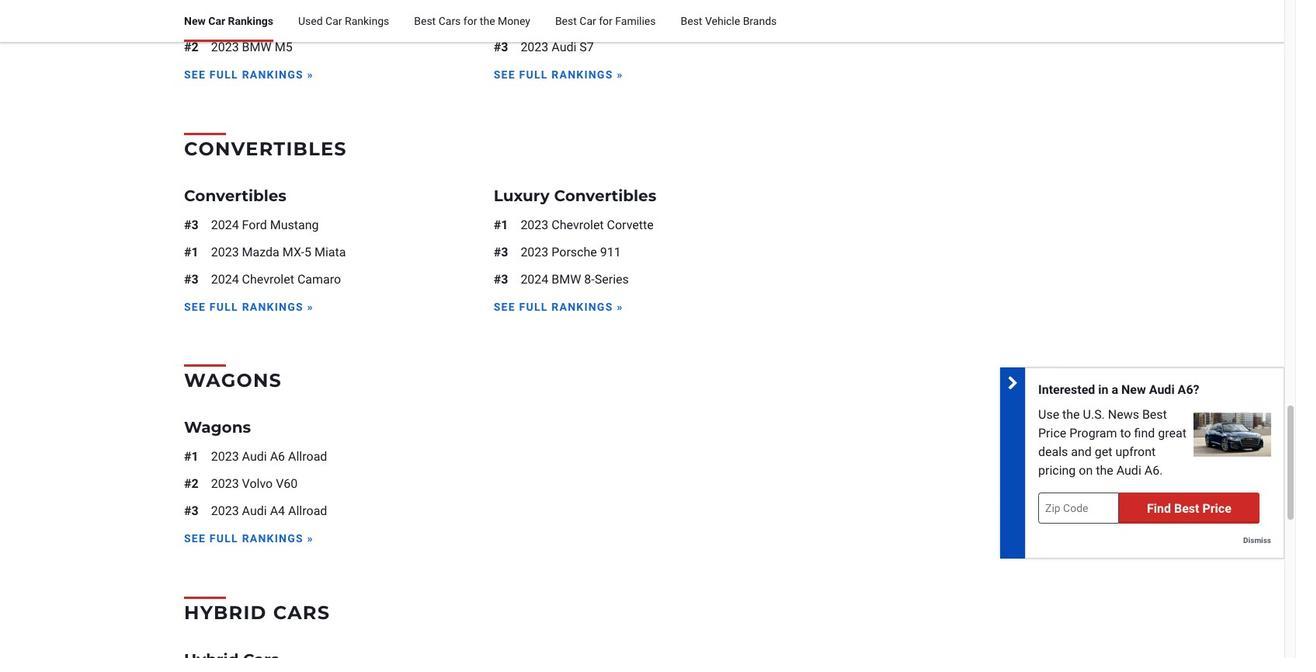 Task type: vqa. For each thing, say whether or not it's contained in the screenshot.
The Zip Code "TEXT FIELD"
yes



Task type: locate. For each thing, give the bounding box(es) containing it.
best vehicle brands link
[[681, 0, 777, 42]]

2023 audi rs 7
[[521, 13, 605, 27]]

a
[[1112, 382, 1119, 397]]

chevrolet for 2024
[[242, 272, 294, 287]]

2023 down luxury
[[521, 217, 549, 232]]

0 vertical spatial cars
[[439, 15, 461, 27]]

allroad
[[288, 449, 327, 464], [288, 504, 327, 518]]

Zip Code text field
[[1039, 493, 1119, 524]]

hybrid
[[184, 601, 267, 624]]

best inside button
[[1175, 501, 1200, 516]]

in
[[1099, 382, 1109, 397]]

2023 left mazda
[[211, 245, 239, 259]]

the
[[480, 15, 495, 27], [1063, 407, 1080, 422], [1096, 463, 1114, 478]]

2 vertical spatial #1
[[184, 449, 199, 464]]

1 horizontal spatial price
[[1203, 501, 1232, 516]]

#2 left 2023 audi rs 7
[[494, 13, 508, 27]]

for right the rs
[[599, 15, 613, 27]]

see full rankings link for wagons
[[184, 532, 314, 545]]

find best price button
[[1119, 493, 1260, 524]]

s6
[[270, 13, 284, 27]]

1 horizontal spatial for
[[599, 15, 613, 27]]

911
[[600, 245, 621, 259]]

cars for hybrid
[[273, 601, 330, 624]]

1 allroad from the top
[[288, 449, 327, 464]]

1 horizontal spatial rankings
[[345, 15, 389, 27]]

2023 up 2023 volvo v60
[[211, 449, 239, 464]]

1 horizontal spatial new
[[1122, 382, 1146, 397]]

2023 left 'porsche'
[[521, 245, 549, 259]]

audi for 2023 audi a6 allroad
[[242, 449, 267, 464]]

allroad up v60
[[288, 449, 327, 464]]

#2 for 2023 audi rs 7
[[494, 13, 508, 27]]

rankings up 2023 bmw m5
[[228, 15, 273, 27]]

?
[[1194, 382, 1200, 397]]

the left money
[[480, 15, 495, 27]]

2 horizontal spatial car
[[580, 15, 596, 27]]

full down 2024 bmw 8-series
[[519, 301, 548, 313]]

0 horizontal spatial rankings
[[228, 15, 273, 27]]

convertibles
[[184, 137, 347, 160], [184, 186, 287, 205], [554, 186, 657, 205]]

2024 down 2023 porsche 911
[[521, 272, 549, 287]]

car left 7
[[580, 15, 596, 27]]

u.s.
[[1083, 407, 1105, 422]]

audi for 2023 audi s6
[[242, 13, 267, 27]]

new left 2023 audi s6
[[184, 15, 206, 27]]

2 allroad from the top
[[288, 504, 327, 518]]

bmw left 8-
[[552, 272, 581, 287]]

#3 for 2023 audi a4 allroad
[[184, 504, 199, 518]]

2023 bmw m5
[[211, 40, 293, 55]]

2023 audi s7
[[521, 40, 594, 55]]

allroad right a4
[[288, 504, 327, 518]]

best inside 'link'
[[681, 15, 703, 27]]

used car rankings
[[298, 15, 389, 27]]

car for used
[[326, 15, 342, 27]]

0 horizontal spatial the
[[480, 15, 495, 27]]

bmw left m5
[[242, 40, 272, 55]]

a6
[[1178, 382, 1194, 397], [270, 449, 285, 464], [1145, 463, 1160, 478]]

2023 up 2023 audi s7
[[521, 13, 549, 27]]

best for best car for families
[[555, 15, 577, 27]]

2023
[[211, 13, 239, 27], [521, 13, 549, 27], [211, 40, 239, 55], [521, 40, 549, 55], [521, 217, 549, 232], [211, 245, 239, 259], [521, 245, 549, 259], [211, 449, 239, 464], [211, 476, 239, 491], [211, 504, 239, 518]]

chevrolet
[[552, 217, 604, 232], [242, 272, 294, 287]]

interested
[[1039, 382, 1096, 397]]

2023 audi s6
[[211, 13, 284, 27]]

corvette
[[607, 217, 654, 232]]

#2 for 2023 bmw m5
[[184, 40, 199, 55]]

2 vertical spatial the
[[1096, 463, 1114, 478]]

2024 for luxury convertibles
[[521, 272, 549, 287]]

new
[[184, 15, 206, 27], [1122, 382, 1146, 397]]

0 vertical spatial #1
[[494, 217, 508, 232]]

on
[[1079, 463, 1093, 478]]

rankings for luxury convertibles
[[552, 301, 613, 313]]

cars
[[439, 15, 461, 27], [273, 601, 330, 624]]

new car rankings link
[[184, 0, 273, 42]]

vehicle
[[705, 15, 740, 27]]

0 vertical spatial new
[[184, 15, 206, 27]]

price
[[1039, 426, 1067, 440], [1203, 501, 1232, 516]]

0 vertical spatial allroad
[[288, 449, 327, 464]]

0 horizontal spatial for
[[464, 15, 477, 27]]

v60
[[276, 476, 298, 491]]

0 horizontal spatial bmw
[[242, 40, 272, 55]]

use
[[1039, 407, 1060, 422]]

price inside button
[[1203, 501, 1232, 516]]

#1
[[494, 217, 508, 232], [184, 245, 199, 259], [184, 449, 199, 464]]

cars right hybrid
[[273, 601, 330, 624]]

for inside the best car for families link
[[599, 15, 613, 27]]

audi left the rs
[[552, 13, 577, 27]]

#2 for 2023 audi s6
[[184, 13, 199, 27]]

mazda
[[242, 245, 280, 259]]

2 car from the left
[[326, 15, 342, 27]]

1 horizontal spatial cars
[[439, 15, 461, 27]]

0 horizontal spatial new
[[184, 15, 206, 27]]

cars left money
[[439, 15, 461, 27]]

audi left s6
[[242, 13, 267, 27]]

2024 ford mustang
[[211, 217, 319, 232]]

rankings
[[228, 15, 273, 27], [345, 15, 389, 27]]

best for best cars for the money
[[414, 15, 436, 27]]

1 rankings from the left
[[228, 15, 273, 27]]

price right find
[[1203, 501, 1232, 516]]

money
[[498, 15, 531, 27]]

see full rankings link
[[184, 69, 314, 81], [494, 69, 623, 81], [184, 301, 314, 313], [494, 301, 623, 313], [184, 532, 314, 545]]

car up 2023 bmw m5
[[208, 15, 225, 27]]

camaro
[[297, 272, 341, 287]]

1 horizontal spatial chevrolet
[[552, 217, 604, 232]]

see full rankings link down 2023 audi a4 allroad
[[184, 532, 314, 545]]

s7
[[580, 40, 594, 55]]

0 horizontal spatial price
[[1039, 426, 1067, 440]]

1 for from the left
[[464, 15, 477, 27]]

chevrolet down mazda
[[242, 272, 294, 287]]

full down 2023 audi s7
[[519, 69, 548, 81]]

0 vertical spatial price
[[1039, 426, 1067, 440]]

a6 down upfront
[[1145, 463, 1160, 478]]

deals
[[1039, 444, 1068, 459]]

see full rankings down 2023 audi s7
[[494, 69, 613, 81]]

rankings down 8-
[[552, 301, 613, 313]]

#3 for 2023 porsche 911
[[494, 245, 508, 259]]

mx-
[[283, 245, 305, 259]]

#2 left 2023 audi s6
[[184, 13, 199, 27]]

2024
[[211, 217, 239, 232], [211, 272, 239, 287], [521, 272, 549, 287]]

2023 down new car rankings
[[211, 40, 239, 55]]

.
[[1160, 463, 1163, 478]]

dismiss
[[1244, 536, 1272, 545]]

see full rankings link down 2024 bmw 8-series
[[494, 301, 623, 313]]

convertibles up 2023 chevrolet corvette
[[554, 186, 657, 205]]

see full rankings
[[184, 69, 304, 81], [494, 69, 613, 81], [184, 301, 304, 313], [494, 301, 613, 313], [184, 532, 304, 545]]

great
[[1159, 426, 1187, 440]]

2024 down 2023 mazda mx-5 miata
[[211, 272, 239, 287]]

2023 for 2023 chevrolet corvette
[[521, 217, 549, 232]]

rankings right "used"
[[345, 15, 389, 27]]

1 vertical spatial chevrolet
[[242, 272, 294, 287]]

2023 for 2023 bmw m5
[[211, 40, 239, 55]]

#2 for 2023 volvo v60
[[184, 476, 199, 491]]

interested in a new audi a6 ?
[[1039, 382, 1200, 397]]

0 horizontal spatial chevrolet
[[242, 272, 294, 287]]

for inside the best cars for the money link
[[464, 15, 477, 27]]

2023 chevrolet corvette
[[521, 217, 654, 232]]

1 horizontal spatial car
[[326, 15, 342, 27]]

audi for 2023 audi a4 allroad
[[242, 504, 267, 518]]

2023 for 2023 audi s7
[[521, 40, 549, 55]]

car for best
[[580, 15, 596, 27]]

2024 chevrolet camaro
[[211, 272, 341, 287]]

audi
[[242, 13, 267, 27], [552, 13, 577, 27], [552, 40, 577, 55], [1150, 382, 1175, 397], [242, 449, 267, 464], [1117, 463, 1142, 478], [242, 504, 267, 518]]

see full rankings down 2024 bmw 8-series
[[494, 301, 613, 313]]

full down 2024 chevrolet camaro
[[210, 301, 238, 313]]

news
[[1108, 407, 1140, 422]]

2023 volvo v60
[[211, 476, 298, 491]]

audi left a4
[[242, 504, 267, 518]]

to
[[1121, 426, 1132, 440]]

see full rankings down 2023 audi a4 allroad
[[184, 532, 304, 545]]

2 for from the left
[[599, 15, 613, 27]]

1 horizontal spatial the
[[1063, 407, 1080, 422]]

2023 for 2023 volvo v60
[[211, 476, 239, 491]]

8-
[[584, 272, 595, 287]]

best cars for the money
[[414, 15, 531, 27]]

2023 up 2023 bmw m5
[[211, 13, 239, 27]]

the right use
[[1063, 407, 1080, 422]]

#3 for 2023 audi s7
[[494, 40, 508, 55]]

m5
[[275, 40, 293, 55]]

#3 for 2024 bmw 8-series
[[494, 272, 508, 287]]

used
[[298, 15, 323, 27]]

see full rankings down 2024 chevrolet camaro
[[184, 301, 304, 313]]

1 vertical spatial new
[[1122, 382, 1146, 397]]

1 horizontal spatial bmw
[[552, 272, 581, 287]]

full down 2023 audi a4 allroad
[[210, 532, 238, 545]]

rankings down 2023 audi a4 allroad
[[242, 532, 304, 545]]

1 vertical spatial wagons
[[184, 418, 251, 437]]

full
[[210, 69, 238, 81], [519, 69, 548, 81], [210, 301, 238, 313], [519, 301, 548, 313], [210, 532, 238, 545]]

full for wagons
[[210, 532, 238, 545]]

new right a
[[1122, 382, 1146, 397]]

2023 down 2023 volvo v60
[[211, 504, 239, 518]]

1 vertical spatial bmw
[[552, 272, 581, 287]]

best cars for the money link
[[414, 0, 531, 42]]

for
[[464, 15, 477, 27], [599, 15, 613, 27]]

find
[[1135, 426, 1155, 440]]

and
[[1072, 444, 1092, 459]]

see full rankings for wagons
[[184, 532, 304, 545]]

0 vertical spatial wagons
[[184, 369, 282, 392]]

best car for families
[[555, 15, 656, 27]]

for for the
[[464, 15, 477, 27]]

see full rankings link down 2023 bmw m5
[[184, 69, 314, 81]]

see full rankings link down 2024 chevrolet camaro
[[184, 301, 314, 313]]

get
[[1095, 444, 1113, 459]]

1 vertical spatial allroad
[[288, 504, 327, 518]]

audi down upfront
[[1117, 463, 1142, 478]]

brands
[[743, 15, 777, 27]]

rankings for new car rankings
[[228, 15, 273, 27]]

pricing
[[1039, 463, 1076, 478]]

see
[[184, 69, 206, 81], [494, 69, 516, 81], [184, 301, 206, 313], [494, 301, 516, 313], [184, 532, 206, 545]]

2023 down money
[[521, 40, 549, 55]]

wagons
[[184, 369, 282, 392], [184, 418, 251, 437]]

see for wagons
[[184, 532, 206, 545]]

#2 left 2023 volvo v60
[[184, 476, 199, 491]]

car
[[208, 15, 225, 27], [326, 15, 342, 27], [580, 15, 596, 27]]

use the u.s. news best price program to find great deals and get upfront pricing on the
[[1039, 407, 1187, 478]]

1 vertical spatial price
[[1203, 501, 1232, 516]]

rankings down s7
[[552, 69, 613, 81]]

cars for best
[[439, 15, 461, 27]]

1 vertical spatial #1
[[184, 245, 199, 259]]

2023 left volvo
[[211, 476, 239, 491]]

3 car from the left
[[580, 15, 596, 27]]

mustang
[[270, 217, 319, 232]]

2023 for 2023 audi a6 allroad
[[211, 449, 239, 464]]

best
[[414, 15, 436, 27], [555, 15, 577, 27], [681, 15, 703, 27], [1143, 407, 1168, 422], [1175, 501, 1200, 516]]

#2 down new car rankings
[[184, 40, 199, 55]]

1 car from the left
[[208, 15, 225, 27]]

audi left s7
[[552, 40, 577, 55]]

the down get
[[1096, 463, 1114, 478]]

price up deals
[[1039, 426, 1067, 440]]

chevrolet up 'porsche'
[[552, 217, 604, 232]]

a6 up great
[[1178, 382, 1194, 397]]

allroad for 2023 audi a6 allroad
[[288, 449, 327, 464]]

audi up 2023 volvo v60
[[242, 449, 267, 464]]

for left money
[[464, 15, 477, 27]]

0 vertical spatial bmw
[[242, 40, 272, 55]]

0 horizontal spatial cars
[[273, 601, 330, 624]]

rankings down 2024 chevrolet camaro
[[242, 301, 304, 313]]

see full rankings for luxury convertibles
[[494, 301, 613, 313]]

car right "used"
[[326, 15, 342, 27]]

#2
[[184, 13, 199, 27], [494, 13, 508, 27], [184, 40, 199, 55], [184, 476, 199, 491]]

0 horizontal spatial car
[[208, 15, 225, 27]]

convertibles up "ford"
[[184, 186, 287, 205]]

a6 up v60
[[270, 449, 285, 464]]

2023 for 2023 mazda mx-5 miata
[[211, 245, 239, 259]]

1 vertical spatial cars
[[273, 601, 330, 624]]

1 vertical spatial the
[[1063, 407, 1080, 422]]

2 horizontal spatial the
[[1096, 463, 1114, 478]]

families
[[615, 15, 656, 27]]

#3
[[494, 40, 508, 55], [184, 217, 199, 232], [494, 245, 508, 259], [184, 272, 199, 287], [494, 272, 508, 287], [184, 504, 199, 518]]

2023 for 2023 audi a4 allroad
[[211, 504, 239, 518]]

2 rankings from the left
[[345, 15, 389, 27]]

bmw
[[242, 40, 272, 55], [552, 272, 581, 287]]

0 vertical spatial chevrolet
[[552, 217, 604, 232]]

rankings down m5
[[242, 69, 304, 81]]

2023 audi a6 allroad
[[211, 449, 327, 464]]



Task type: describe. For each thing, give the bounding box(es) containing it.
2023 porsche 911
[[521, 245, 621, 259]]

best car for families link
[[555, 0, 656, 42]]

price inside the use the u.s. news best price program to find great deals and get upfront pricing on the
[[1039, 426, 1067, 440]]

see full rankings down 2023 bmw m5
[[184, 69, 304, 81]]

1 wagons from the top
[[184, 369, 282, 392]]

bmw for 2023
[[242, 40, 272, 55]]

2023 mazda mx-5 miata
[[211, 245, 346, 259]]

#3 for 2024 ford mustang
[[184, 217, 199, 232]]

see full rankings link for luxury convertibles
[[494, 301, 623, 313]]

2024 for convertibles
[[211, 272, 239, 287]]

1 horizontal spatial a6
[[1145, 463, 1160, 478]]

upfront
[[1116, 444, 1156, 459]]

used car rankings link
[[298, 0, 389, 42]]

#1 for wagons
[[184, 449, 199, 464]]

best inside the use the u.s. news best price program to find great deals and get upfront pricing on the
[[1143, 407, 1168, 422]]

convertibles link
[[184, 186, 481, 205]]

2023 for 2023 porsche 911
[[521, 245, 549, 259]]

bmw for 2024
[[552, 272, 581, 287]]

audi for 2023 audi rs 7
[[552, 13, 577, 27]]

best vehicle brands
[[681, 15, 777, 27]]

program
[[1070, 426, 1118, 440]]

2023 for 2023 audi rs 7
[[521, 13, 549, 27]]

see for luxury convertibles
[[494, 301, 516, 313]]

chevrolet for 2023
[[552, 217, 604, 232]]

see full rankings link for convertibles
[[184, 301, 314, 313]]

volvo
[[242, 476, 273, 491]]

hybrid cars
[[184, 601, 330, 624]]

rs
[[580, 13, 595, 27]]

2 horizontal spatial a6
[[1178, 382, 1194, 397]]

car for new
[[208, 15, 225, 27]]

luxury convertibles
[[494, 186, 657, 205]]

a4
[[270, 504, 285, 518]]

allroad for 2023 audi a4 allroad
[[288, 504, 327, 518]]

rankings for used car rankings
[[345, 15, 389, 27]]

5
[[305, 245, 311, 259]]

audi a6 .
[[1117, 463, 1163, 478]]

0 horizontal spatial a6
[[270, 449, 285, 464]]

full for luxury convertibles
[[519, 301, 548, 313]]

audi for 2023 audi s7
[[552, 40, 577, 55]]

2 wagons from the top
[[184, 418, 251, 437]]

best for best vehicle brands
[[681, 15, 703, 27]]

#3 for 2024 chevrolet camaro
[[184, 272, 199, 287]]

audi left ?
[[1150, 382, 1175, 397]]

0 vertical spatial the
[[480, 15, 495, 27]]

find
[[1147, 501, 1171, 516]]

2023 for 2023 audi s6
[[211, 13, 239, 27]]

luxury convertibles link
[[494, 186, 791, 205]]

miata
[[315, 245, 346, 259]]

rankings for wagons
[[242, 532, 304, 545]]

porsche
[[552, 245, 597, 259]]

full down 2023 bmw m5
[[210, 69, 238, 81]]

rankings for convertibles
[[242, 301, 304, 313]]

2024 bmw 8-series
[[521, 272, 629, 287]]

#1 for luxury convertibles
[[494, 217, 508, 232]]

see full rankings link down 2023 audi s7
[[494, 69, 623, 81]]

7
[[598, 13, 605, 27]]

for for families
[[599, 15, 613, 27]]

2023 audi a4 allroad
[[211, 504, 327, 518]]

see for convertibles
[[184, 301, 206, 313]]

find best price
[[1147, 501, 1232, 516]]

luxury
[[494, 186, 550, 205]]

ford
[[242, 217, 267, 232]]

2024 left "ford"
[[211, 217, 239, 232]]

full for convertibles
[[210, 301, 238, 313]]

convertibles up the 2024 ford mustang
[[184, 137, 347, 160]]

series
[[595, 272, 629, 287]]

see full rankings for convertibles
[[184, 301, 304, 313]]

wagons link
[[184, 418, 481, 437]]

advertisement region
[[836, 62, 1069, 528]]

new car rankings
[[184, 15, 273, 27]]



